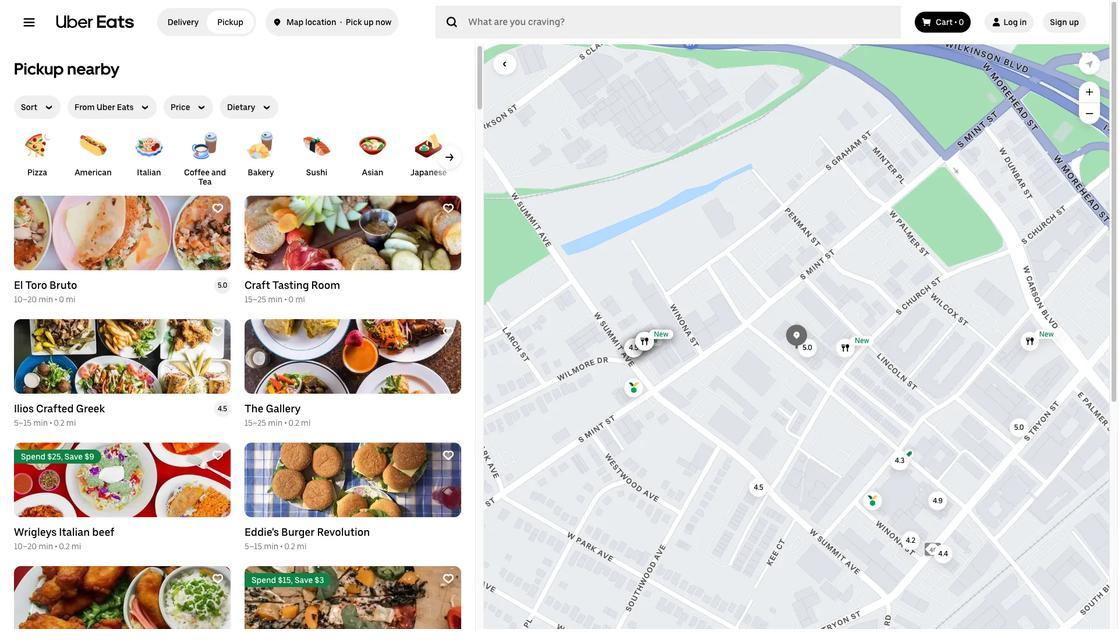 Task type: describe. For each thing, give the bounding box(es) containing it.
log
[[1004, 17, 1018, 27]]

log in
[[1004, 17, 1027, 27]]

1 • from the left
[[340, 17, 342, 27]]

japanese link
[[406, 128, 452, 177]]

4.9
[[933, 497, 943, 505]]

cart
[[936, 17, 953, 27]]

map
[[287, 17, 304, 27]]

italian
[[137, 168, 161, 177]]

location
[[305, 17, 337, 27]]

dietary button
[[220, 96, 279, 119]]

pickup for pickup
[[217, 17, 243, 27]]

pick
[[346, 17, 362, 27]]

bakery link
[[238, 128, 284, 177]]

sushi
[[306, 168, 328, 177]]

log in link
[[986, 12, 1034, 33]]

Delivery radio
[[160, 10, 207, 34]]

1 add to favorites image from the top
[[443, 203, 454, 214]]

map location • pick up now
[[287, 17, 392, 27]]

2 • from the left
[[955, 17, 958, 27]]

Search for restaurant or cuisine search field
[[436, 6, 901, 38]]

dietary
[[227, 103, 255, 112]]

japanese
[[411, 168, 447, 177]]

pizza
[[27, 168, 47, 177]]

italian link
[[126, 128, 172, 177]]

in
[[1020, 17, 1027, 27]]

eats
[[117, 103, 134, 112]]

and
[[212, 168, 226, 177]]

price
[[171, 103, 190, 112]]

sushi link
[[294, 128, 340, 177]]

What are you craving? text field
[[469, 10, 887, 34]]

coffee
[[184, 168, 210, 177]]

4.6
[[629, 344, 639, 352]]

delivery
[[168, 17, 199, 27]]

Pickup radio
[[207, 10, 254, 34]]

pizza link
[[14, 128, 61, 177]]

1 vertical spatial 4.4
[[939, 550, 949, 558]]

main navigation menu image
[[23, 16, 35, 28]]

asian link
[[350, 128, 396, 177]]

pickup nearby
[[14, 59, 119, 79]]

sign up link
[[1044, 12, 1087, 33]]

3.6
[[629, 344, 639, 352]]

tea
[[198, 177, 212, 186]]

0 horizontal spatial 5.0
[[803, 344, 813, 352]]

from uber eats
[[75, 103, 134, 112]]

2 add to favorites image from the top
[[443, 326, 454, 338]]

sort
[[21, 103, 37, 112]]

deliver to image
[[273, 15, 282, 29]]



Task type: locate. For each thing, give the bounding box(es) containing it.
4.5
[[629, 344, 639, 352], [754, 484, 764, 492]]

0 horizontal spatial 4.5
[[629, 344, 639, 352]]

0 horizontal spatial up
[[364, 17, 374, 27]]

1 horizontal spatial 4.4
[[939, 550, 949, 558]]

pickup left deliver to icon
[[217, 17, 243, 27]]

0 horizontal spatial •
[[340, 17, 342, 27]]

0 vertical spatial 5.0
[[803, 344, 813, 352]]

map element
[[484, 44, 1110, 629]]

price button
[[164, 96, 213, 119]]

add to favorites image
[[212, 203, 224, 214], [212, 326, 224, 338], [212, 450, 224, 461], [443, 450, 454, 461], [212, 573, 224, 585]]

uber
[[97, 103, 115, 112]]

1 horizontal spatial 4.5
[[754, 484, 764, 492]]

• left pick
[[340, 17, 342, 27]]

2 vertical spatial add to favorites image
[[443, 573, 454, 585]]

1 horizontal spatial pickup
[[217, 17, 243, 27]]

4.2
[[906, 537, 916, 545]]

1 horizontal spatial up
[[1070, 17, 1080, 27]]

now
[[376, 17, 392, 27]]

up inside sign up link
[[1070, 17, 1080, 27]]

up
[[364, 17, 374, 27], [1070, 17, 1080, 27]]

american
[[75, 168, 112, 177]]

•
[[340, 17, 342, 27], [955, 17, 958, 27]]

from uber eats button
[[68, 96, 157, 119]]

1 vertical spatial pickup
[[14, 59, 64, 79]]

up right sign
[[1070, 17, 1080, 27]]

coffee and tea
[[184, 168, 226, 186]]

1 horizontal spatial •
[[955, 17, 958, 27]]

3 add to favorites image from the top
[[443, 573, 454, 585]]

coffee and tea link
[[182, 128, 228, 186]]

• left 0
[[955, 17, 958, 27]]

4.3
[[895, 457, 905, 465]]

1 vertical spatial add to favorites image
[[443, 326, 454, 338]]

1 vertical spatial 5.0
[[1015, 424, 1025, 432]]

4.7
[[629, 344, 639, 352]]

pickup for pickup nearby
[[14, 59, 64, 79]]

0 vertical spatial 4.4
[[629, 344, 639, 352]]

cart • 0
[[936, 17, 965, 27]]

1 up from the left
[[364, 17, 374, 27]]

0 horizontal spatial 4.4
[[629, 344, 639, 352]]

from
[[75, 103, 95, 112]]

asian
[[362, 168, 384, 177]]

sign up
[[1051, 17, 1080, 27]]

up left now
[[364, 17, 374, 27]]

new
[[654, 330, 669, 339], [654, 330, 669, 339], [654, 330, 669, 339], [654, 330, 669, 339], [654, 330, 669, 339], [654, 330, 669, 339], [1040, 330, 1054, 339], [643, 337, 658, 345], [643, 337, 658, 345], [643, 337, 658, 345], [855, 337, 870, 345]]

0 vertical spatial add to favorites image
[[443, 203, 454, 214]]

sort button
[[14, 96, 61, 119]]

4.4
[[629, 344, 639, 352], [939, 550, 949, 558]]

0
[[959, 17, 965, 27]]

2 up from the left
[[1070, 17, 1080, 27]]

add to favorites image
[[443, 203, 454, 214], [443, 326, 454, 338], [443, 573, 454, 585]]

pickup up sort button
[[14, 59, 64, 79]]

pickup inside option
[[217, 17, 243, 27]]

1 horizontal spatial 5.0
[[1015, 424, 1025, 432]]

0 horizontal spatial pickup
[[14, 59, 64, 79]]

1 vertical spatial 4.5
[[754, 484, 764, 492]]

0 vertical spatial pickup
[[217, 17, 243, 27]]

bakery
[[248, 168, 274, 177]]

uber eats home image
[[56, 15, 134, 29]]

sign
[[1051, 17, 1068, 27]]

pickup
[[217, 17, 243, 27], [14, 59, 64, 79]]

0 vertical spatial 4.5
[[629, 344, 639, 352]]

nearby
[[67, 59, 119, 79]]

american link
[[70, 128, 117, 177]]

5.0
[[803, 344, 813, 352], [1015, 424, 1025, 432]]



Task type: vqa. For each thing, say whether or not it's contained in the screenshot.
"Pizza"
yes



